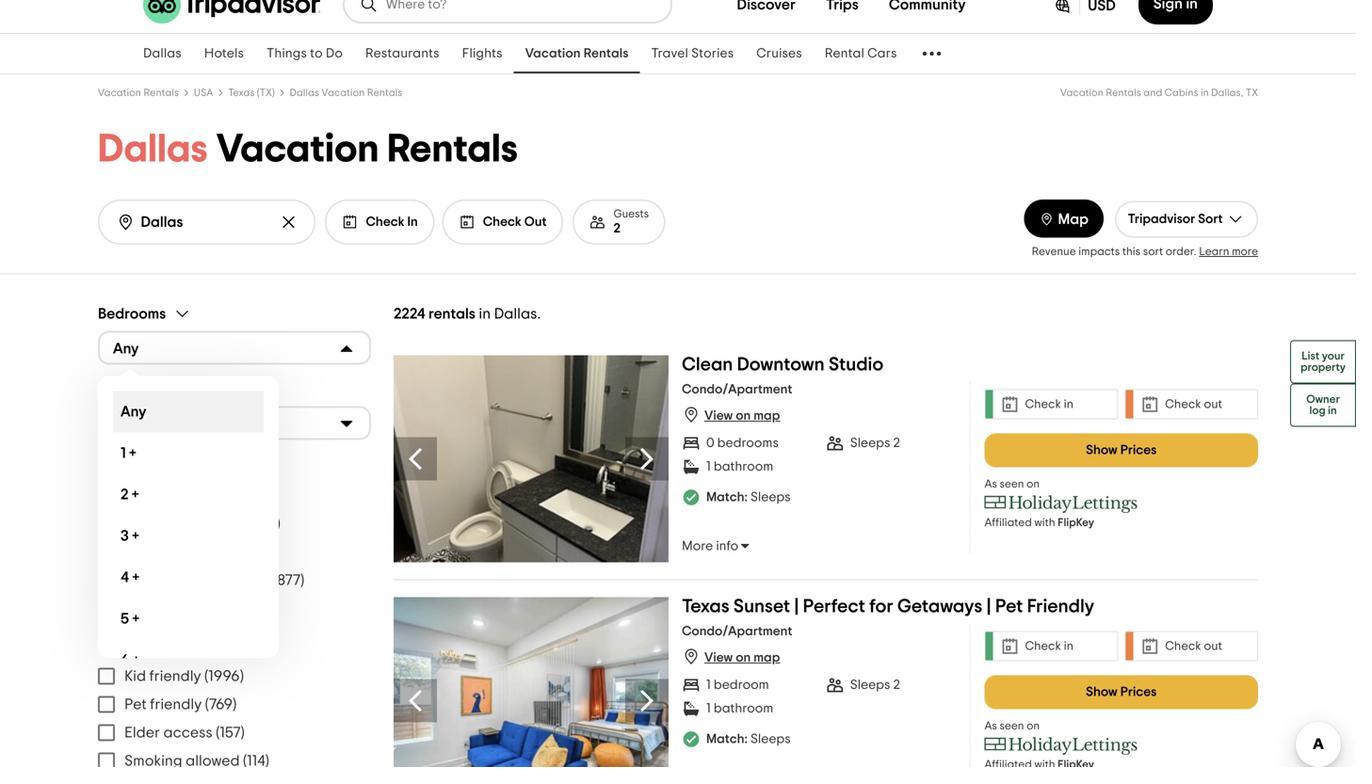 Task type: vqa. For each thing, say whether or not it's contained in the screenshot.
outdoor at the left bottom of the page
yes



Task type: describe. For each thing, give the bounding box(es) containing it.
map
[[1059, 212, 1089, 227]]

texas sunset | perfect for getaways | pet friendly, vacation rental in dallas image
[[394, 598, 669, 768]]

6
[[121, 653, 129, 668]]

with
[[1035, 518, 1056, 529]]

hotels link
[[193, 34, 255, 73]]

2 vertical spatial dallas
[[98, 130, 208, 170]]

suitability
[[98, 638, 166, 653]]

bathroom for bedroom
[[714, 703, 774, 716]]

hotels
[[204, 47, 244, 60]]

cars
[[868, 47, 897, 60]]

any down the bathrooms
[[121, 405, 146, 420]]

1 horizontal spatial vacation rentals link
[[514, 34, 640, 73]]

any button
[[98, 407, 371, 440]]

impacts
[[1079, 246, 1120, 258]]

elder access (157)
[[124, 726, 245, 741]]

more info
[[682, 540, 739, 554]]

vacation down do
[[322, 88, 365, 98]]

match: for bedroom
[[707, 734, 748, 747]]

sleeps down texas sunset | perfect for getaways | pet friendly link
[[851, 679, 891, 692]]

sleeps 2 for 0 bedrooms
[[851, 437, 901, 450]]

affiliated
[[985, 518, 1032, 529]]

2 | from the left
[[987, 598, 992, 617]]

travel stories link
[[640, 34, 745, 73]]

sleeps down studio
[[851, 437, 891, 450]]

+ for 4 +
[[132, 571, 139, 586]]

(157)
[[216, 726, 245, 741]]

getaways
[[898, 598, 983, 617]]

tripadvisor sort
[[1128, 213, 1223, 226]]

any for any popup button
[[113, 417, 139, 432]]

all
[[137, 604, 154, 620]]

5
[[121, 612, 129, 627]]

vacation down dallas 'link'
[[98, 88, 141, 98]]

usa link
[[194, 88, 213, 98]]

check out for clean downtown studio
[[1166, 399, 1223, 411]]

studio
[[829, 356, 884, 375]]

1 vertical spatial pet
[[124, 698, 147, 713]]

or
[[182, 489, 196, 504]]

holidaylettings.com logo image for texas sunset | perfect for getaways | pet friendly
[[985, 737, 1138, 756]]

clean
[[682, 356, 733, 375]]

rental cars link
[[814, 34, 909, 73]]

view for bedrooms
[[705, 410, 733, 423]]

property
[[1301, 362, 1346, 374]]

1 vertical spatial vacation rentals link
[[98, 88, 179, 98]]

condo/apartment for bedrooms
[[682, 383, 793, 397]]

sleeps down bedroom
[[751, 734, 791, 747]]

bedrooms
[[98, 307, 166, 322]]

prices for clean downtown studio
[[1121, 444, 1157, 457]]

1 bathroom for bedrooms
[[707, 461, 774, 474]]

and
[[1144, 88, 1163, 98]]

in
[[408, 216, 418, 229]]

any button
[[98, 331, 371, 365]]

log
[[1310, 406, 1326, 417]]

travel
[[652, 47, 689, 60]]

for
[[870, 598, 894, 617]]

group containing bathrooms
[[98, 380, 371, 440]]

dallas link
[[132, 34, 193, 73]]

2 +
[[121, 488, 139, 503]]

+ for 3 +
[[132, 529, 139, 544]]

revenue
[[1032, 246, 1077, 258]]

vacation left the and
[[1061, 88, 1104, 98]]

bedroom
[[714, 679, 769, 692]]

Search search field
[[386, 0, 656, 13]]

revenue impacts this sort order. learn more
[[1032, 246, 1259, 258]]

more
[[1232, 246, 1259, 258]]

+ for 1 +
[[129, 446, 136, 461]]

usa
[[194, 88, 213, 98]]

internet
[[124, 489, 178, 504]]

wifi
[[200, 489, 225, 504]]

outdoor
[[168, 573, 224, 588]]

info
[[716, 540, 739, 554]]

match: sleeps for 0 bedrooms
[[707, 491, 791, 505]]

guests
[[614, 209, 649, 220]]

(877)
[[274, 573, 304, 588]]

sleeps down bedrooms
[[751, 491, 791, 505]]

owner log in
[[1307, 394, 1341, 417]]

vacation down (tx) on the top of page
[[216, 130, 379, 170]]

friendly
[[1027, 598, 1095, 617]]

3 +
[[121, 529, 139, 544]]

rental cars
[[825, 47, 897, 60]]

sleeps 2 for 1 bedroom
[[851, 679, 901, 692]]

things to do
[[267, 47, 343, 60]]

as seen on for clean downtown studio
[[985, 479, 1040, 490]]

group containing suitability
[[98, 636, 371, 768]]

check in for texas sunset | perfect for getaways | pet friendly
[[1026, 641, 1074, 653]]

restaurants link
[[354, 34, 451, 73]]

dallas.
[[494, 307, 541, 322]]

learn
[[1200, 246, 1230, 258]]

view on map button for bedroom
[[682, 648, 780, 667]]

vacation rentals and cabins in dallas, tx
[[1061, 88, 1259, 98]]

check out
[[483, 216, 547, 229]]

group containing bedrooms
[[98, 305, 371, 682]]

show all button
[[98, 603, 154, 621]]

friendly for pet
[[150, 698, 202, 713]]

list box inside group
[[98, 376, 279, 682]]

tx
[[1246, 88, 1259, 98]]

other
[[124, 573, 164, 588]]

sunset
[[734, 598, 791, 617]]

view for bedroom
[[705, 652, 733, 665]]

downtown
[[737, 356, 825, 375]]

dallas vacation rentals link
[[290, 88, 403, 98]]

1 bathroom for bedroom
[[707, 703, 774, 716]]

list
[[1302, 351, 1320, 362]]

texas sunset | perfect for getaways | pet friendly link
[[682, 598, 1095, 624]]

clean downtown studio link
[[682, 356, 884, 382]]

flights
[[462, 47, 503, 60]]

seen for clean downtown studio
[[1000, 479, 1025, 490]]

4 +
[[121, 571, 139, 586]]

show prices for clean downtown studio
[[1086, 444, 1157, 457]]

texas (tx)
[[228, 88, 275, 98]]

clean downtown studio
[[682, 356, 884, 375]]

show prices button for clean downtown studio
[[985, 434, 1259, 468]]

out for clean downtown studio
[[1204, 399, 1223, 411]]

guests 2
[[614, 209, 649, 236]]

texas (tx) link
[[228, 88, 275, 98]]

out
[[525, 216, 547, 229]]

rentals up in
[[387, 130, 518, 170]]

menu containing kid friendly (1996)
[[98, 663, 371, 768]]

0 bedrooms
[[707, 437, 779, 450]]

+ for 6 +
[[133, 653, 140, 668]]

rentals down dallas 'link'
[[144, 88, 179, 98]]

condo/apartment for bedroom
[[682, 626, 793, 639]]

view on map for bedroom
[[705, 652, 780, 665]]

vacation down search search box
[[525, 47, 581, 60]]

clean downtown studio, vacation rental in dallas image
[[394, 356, 669, 563]]

6 +
[[121, 653, 140, 668]]

tripadvisor
[[1128, 213, 1196, 226]]

out for texas sunset | perfect for getaways | pet friendly
[[1204, 641, 1223, 653]]

as for texas sunset | perfect for getaways | pet friendly
[[985, 721, 998, 733]]



Task type: locate. For each thing, give the bounding box(es) containing it.
match:
[[707, 491, 748, 505], [707, 734, 748, 747]]

map up bedrooms
[[754, 410, 780, 423]]

2 1 bathroom from the top
[[707, 703, 774, 716]]

2 menu from the top
[[98, 663, 371, 768]]

cruises
[[757, 47, 802, 60]]

map for bedrooms
[[754, 410, 780, 423]]

1 show prices button from the top
[[985, 434, 1259, 468]]

0 vertical spatial bathroom
[[714, 461, 774, 474]]

5 +
[[121, 612, 140, 627]]

1 condo/apartment from the top
[[682, 383, 793, 397]]

texas left (tx) on the top of page
[[228, 88, 255, 98]]

1
[[121, 446, 126, 461], [707, 461, 711, 474], [707, 679, 711, 692], [707, 703, 711, 716]]

1 map from the top
[[754, 410, 780, 423]]

access
[[163, 726, 213, 741]]

as for clean downtown studio
[[985, 479, 998, 490]]

1 vertical spatial out
[[1204, 641, 1223, 653]]

1 vertical spatial view
[[705, 652, 733, 665]]

1 view on map button from the top
[[682, 406, 780, 424]]

any for any dropdown button in the left of the page
[[113, 342, 139, 357]]

0 horizontal spatial pet
[[124, 698, 147, 713]]

clear image
[[279, 213, 298, 232]]

owner log in button
[[1291, 384, 1357, 427]]

2 view on map from the top
[[705, 652, 780, 665]]

1 out from the top
[[1204, 399, 1223, 411]]

bathroom for bedrooms
[[714, 461, 774, 474]]

list box containing any
[[98, 376, 279, 682]]

do
[[326, 47, 343, 60]]

0 vertical spatial map
[[754, 410, 780, 423]]

vacation rentals inside "link"
[[525, 47, 629, 60]]

dallas
[[143, 47, 182, 60], [290, 88, 319, 98], [98, 130, 208, 170]]

vacation rentals
[[525, 47, 629, 60], [98, 88, 179, 98]]

condo/apartment down clean
[[682, 383, 793, 397]]

1 1 bathroom from the top
[[707, 461, 774, 474]]

match: for bedrooms
[[707, 491, 748, 505]]

1 vertical spatial sleeps 2
[[851, 679, 901, 692]]

rental
[[825, 47, 865, 60]]

2 condo/apartment from the top
[[682, 626, 793, 639]]

dallas vacation rentals down dallas vacation rentals link at the left top of page
[[98, 130, 518, 170]]

sleeps
[[851, 437, 891, 450], [751, 491, 791, 505], [851, 679, 891, 692], [751, 734, 791, 747]]

1 bathroom
[[707, 461, 774, 474], [707, 703, 774, 716]]

1 vertical spatial holidaylettings.com logo image
[[985, 737, 1138, 756]]

1 as seen on from the top
[[985, 479, 1040, 490]]

1 vertical spatial match:
[[707, 734, 748, 747]]

0 vertical spatial match:
[[707, 491, 748, 505]]

1 view on map from the top
[[705, 410, 780, 423]]

0 vertical spatial check in
[[1026, 399, 1074, 411]]

cabins
[[1165, 88, 1199, 98]]

3
[[121, 529, 129, 544]]

0 vertical spatial holidaylettings.com logo image
[[985, 495, 1138, 514]]

4 group from the top
[[98, 636, 371, 768]]

view on map up 0 bedrooms at the bottom
[[705, 410, 780, 423]]

0 vertical spatial sleeps 2
[[851, 437, 901, 450]]

0 vertical spatial view
[[705, 410, 733, 423]]

texas sunset | perfect for getaways | pet friendly
[[682, 598, 1095, 617]]

3 group from the top
[[98, 456, 371, 621]]

1 vertical spatial bathroom
[[714, 703, 774, 716]]

rentals
[[429, 307, 476, 322]]

condo/apartment down sunset
[[682, 626, 793, 639]]

+ right 5 at bottom
[[132, 612, 140, 627]]

+ right 6
[[133, 653, 140, 668]]

kid friendly (1996)
[[124, 669, 244, 685]]

2224
[[394, 307, 425, 322]]

owner
[[1307, 394, 1341, 406]]

0 vertical spatial vacation rentals link
[[514, 34, 640, 73]]

show for clean downtown studio
[[1086, 444, 1118, 457]]

(1996)
[[205, 669, 244, 685]]

dallas left hotels
[[143, 47, 182, 60]]

+ for 5 +
[[132, 612, 140, 627]]

1 left bedroom
[[707, 679, 711, 692]]

sort
[[1199, 213, 1223, 226]]

vacation rentals for vacation rentals "link" to the right
[[525, 47, 629, 60]]

group containing amenities
[[98, 456, 371, 621]]

any up 1 +
[[113, 417, 139, 432]]

2 seen from the top
[[1000, 721, 1025, 733]]

prices for texas sunset | perfect for getaways | pet friendly
[[1121, 686, 1157, 700]]

dallas vacation rentals
[[290, 88, 403, 98], [98, 130, 518, 170]]

+ right the 3
[[132, 529, 139, 544]]

0 vertical spatial show
[[1086, 444, 1118, 457]]

pet
[[996, 598, 1023, 617], [124, 698, 147, 713]]

0 vertical spatial out
[[1204, 399, 1223, 411]]

holidaylettings.com logo image for clean downtown studio
[[985, 495, 1138, 514]]

learn more link
[[1200, 246, 1259, 258]]

menu
[[98, 482, 371, 595], [98, 663, 371, 768]]

1 vertical spatial vacation rentals
[[98, 88, 179, 98]]

2 holidaylettings.com logo image from the top
[[985, 737, 1138, 756]]

1 seen from the top
[[1000, 479, 1025, 490]]

1 +
[[121, 446, 136, 461]]

1 menu from the top
[[98, 482, 371, 595]]

1 up 2 +
[[121, 446, 126, 461]]

show for texas sunset | perfect for getaways | pet friendly
[[1086, 686, 1118, 700]]

2 view from the top
[[705, 652, 733, 665]]

any
[[113, 342, 139, 357], [121, 405, 146, 420], [113, 417, 139, 432]]

any down bedrooms
[[113, 342, 139, 357]]

vacation rentals link down search search box
[[514, 34, 640, 73]]

0 vertical spatial view on map
[[705, 410, 780, 423]]

map
[[754, 410, 780, 423], [754, 652, 780, 665]]

prices
[[1121, 444, 1157, 457], [1121, 686, 1157, 700]]

sort
[[1144, 246, 1164, 258]]

2 inside guests 2
[[614, 222, 621, 236]]

| right sunset
[[795, 598, 799, 617]]

view on map button for bedrooms
[[682, 406, 780, 424]]

view
[[705, 410, 733, 423], [705, 652, 733, 665]]

1 bathroom down 0 bedrooms at the bottom
[[707, 461, 774, 474]]

1 holidaylettings.com logo image from the top
[[985, 495, 1138, 514]]

tripadvisor sort button
[[1116, 201, 1259, 238]]

2 match: from the top
[[707, 734, 748, 747]]

holidaylettings.com logo image
[[985, 495, 1138, 514], [985, 737, 1138, 756]]

view up 0
[[705, 410, 733, 423]]

show
[[1086, 444, 1118, 457], [98, 604, 134, 620], [1086, 686, 1118, 700]]

any inside dropdown button
[[113, 342, 139, 357]]

0 horizontal spatial vacation rentals
[[98, 88, 179, 98]]

sleeps 2 down studio
[[851, 437, 901, 450]]

view on map button up 0 bedrooms at the bottom
[[682, 406, 780, 424]]

(769)
[[205, 698, 237, 713]]

0 horizontal spatial texas
[[228, 88, 255, 98]]

0
[[707, 437, 715, 450]]

show all
[[98, 604, 154, 620]]

0 horizontal spatial vacation rentals link
[[98, 88, 179, 98]]

0 vertical spatial dallas
[[143, 47, 182, 60]]

0 vertical spatial as
[[985, 479, 998, 490]]

2 group from the top
[[98, 380, 371, 440]]

+ up 2 +
[[129, 446, 136, 461]]

2 bathroom from the top
[[714, 703, 774, 716]]

0 vertical spatial friendly
[[149, 669, 201, 685]]

2224 rentals in dallas.
[[394, 307, 541, 322]]

0 vertical spatial as seen on
[[985, 479, 1040, 490]]

1 | from the left
[[795, 598, 799, 617]]

texas left sunset
[[682, 598, 730, 617]]

0 vertical spatial prices
[[1121, 444, 1157, 457]]

1 vertical spatial menu
[[98, 663, 371, 768]]

2 as from the top
[[985, 721, 998, 733]]

check in
[[366, 216, 418, 229]]

search image
[[360, 0, 379, 14]]

list box
[[98, 376, 279, 682]]

1 vertical spatial check in
[[1026, 641, 1074, 653]]

conditioning
[[147, 517, 236, 532]]

1 vertical spatial 1 bathroom
[[707, 703, 774, 716]]

+ right 4
[[132, 571, 139, 586]]

1 prices from the top
[[1121, 444, 1157, 457]]

2 map from the top
[[754, 652, 780, 665]]

| right getaways
[[987, 598, 992, 617]]

vacation rentals for the bottommost vacation rentals "link"
[[98, 88, 179, 98]]

amenities
[[98, 457, 164, 473]]

1 view from the top
[[705, 410, 733, 423]]

2 out from the top
[[1204, 641, 1223, 653]]

dallas vacation rentals down do
[[290, 88, 403, 98]]

4
[[121, 571, 129, 586]]

space
[[227, 573, 270, 588]]

show prices button for texas sunset | perfect for getaways | pet friendly
[[985, 676, 1259, 710]]

0 vertical spatial match: sleeps
[[707, 491, 791, 505]]

1 sleeps 2 from the top
[[851, 437, 901, 450]]

1 down 1 bedroom
[[707, 703, 711, 716]]

(tx)
[[257, 88, 275, 98]]

flipkey
[[1058, 518, 1095, 529]]

show inside group
[[98, 604, 134, 620]]

1 vertical spatial show
[[98, 604, 134, 620]]

1 bathroom down bedroom
[[707, 703, 774, 716]]

bathrooms
[[98, 382, 171, 397]]

dallas inside 'link'
[[143, 47, 182, 60]]

1 vertical spatial prices
[[1121, 686, 1157, 700]]

2 check out from the top
[[1166, 641, 1223, 653]]

0 vertical spatial pet
[[996, 598, 1023, 617]]

match: down 1 bedroom
[[707, 734, 748, 747]]

search image
[[116, 213, 135, 232]]

check out button
[[442, 200, 563, 245]]

in inside owner log in
[[1329, 406, 1338, 417]]

2 view on map button from the top
[[682, 648, 780, 667]]

view on map for bedrooms
[[705, 410, 780, 423]]

1 horizontal spatial texas
[[682, 598, 730, 617]]

internet or wifi (2084)
[[124, 489, 269, 504]]

show prices button
[[985, 434, 1259, 468], [985, 676, 1259, 710]]

1 vertical spatial condo/apartment
[[682, 626, 793, 639]]

2 show prices from the top
[[1086, 686, 1157, 700]]

rentals left the and
[[1106, 88, 1142, 98]]

2
[[614, 222, 621, 236], [894, 437, 901, 450], [121, 488, 129, 503], [894, 679, 901, 692]]

menu containing internet or wifi (2084)
[[98, 482, 371, 595]]

rentals left travel
[[584, 47, 629, 60]]

0 vertical spatial condo/apartment
[[682, 383, 793, 397]]

1 vertical spatial as seen on
[[985, 721, 1040, 733]]

to
[[310, 47, 323, 60]]

view up 1 bedroom
[[705, 652, 733, 665]]

0 vertical spatial menu
[[98, 482, 371, 595]]

map up bedroom
[[754, 652, 780, 665]]

+ up air
[[132, 488, 139, 503]]

check out for texas sunset | perfect for getaways | pet friendly
[[1166, 641, 1223, 653]]

flights link
[[451, 34, 514, 73]]

texas for texas (tx)
[[228, 88, 255, 98]]

0 vertical spatial view on map button
[[682, 406, 780, 424]]

1 vertical spatial dallas vacation rentals
[[98, 130, 518, 170]]

in
[[1201, 88, 1209, 98], [479, 307, 491, 322], [1064, 399, 1074, 411], [1329, 406, 1338, 417], [1064, 641, 1074, 653]]

1 vertical spatial as
[[985, 721, 998, 733]]

view on map button
[[682, 406, 780, 424], [682, 648, 780, 667]]

any inside popup button
[[113, 417, 139, 432]]

2 as seen on from the top
[[985, 721, 1040, 733]]

friendly
[[149, 669, 201, 685], [150, 698, 202, 713]]

vacation
[[525, 47, 581, 60], [98, 88, 141, 98], [322, 88, 365, 98], [1061, 88, 1104, 98], [216, 130, 379, 170]]

dallas right (tx) on the top of page
[[290, 88, 319, 98]]

friendly down kid friendly (1996)
[[150, 698, 202, 713]]

out
[[1204, 399, 1223, 411], [1204, 641, 1223, 653]]

other outdoor space (877)
[[124, 573, 304, 588]]

1 match: from the top
[[707, 491, 748, 505]]

texas for texas sunset | perfect for getaways | pet friendly
[[682, 598, 730, 617]]

1 show prices from the top
[[1086, 444, 1157, 457]]

check
[[366, 216, 405, 229], [483, 216, 522, 229], [1026, 399, 1062, 411], [1166, 399, 1202, 411], [1026, 641, 1062, 653], [1166, 641, 1202, 653]]

0 horizontal spatial |
[[795, 598, 799, 617]]

vacation rentals link down dallas 'link'
[[98, 88, 179, 98]]

sleeps 2 down texas sunset | perfect for getaways | pet friendly link
[[851, 679, 901, 692]]

1 vertical spatial match: sleeps
[[707, 734, 791, 747]]

stories
[[692, 47, 734, 60]]

view on map button up 1 bedroom
[[682, 648, 780, 667]]

2 sleeps 2 from the top
[[851, 679, 901, 692]]

check in for clean downtown studio
[[1026, 399, 1074, 411]]

1 group from the top
[[98, 305, 371, 682]]

group
[[98, 305, 371, 682], [98, 380, 371, 440], [98, 456, 371, 621], [98, 636, 371, 768]]

view on map up bedroom
[[705, 652, 780, 665]]

1 vertical spatial show prices
[[1086, 686, 1157, 700]]

elder
[[124, 726, 160, 741]]

0 vertical spatial show prices
[[1086, 444, 1157, 457]]

1 horizontal spatial |
[[987, 598, 992, 617]]

bathroom down bedroom
[[714, 703, 774, 716]]

1 vertical spatial check out
[[1166, 641, 1223, 653]]

dallas down usa
[[98, 130, 208, 170]]

tripadvisor image
[[143, 0, 320, 24]]

match: sleeps up info
[[707, 491, 791, 505]]

0 vertical spatial vacation rentals
[[525, 47, 629, 60]]

1 vertical spatial seen
[[1000, 721, 1025, 733]]

1 vertical spatial friendly
[[150, 698, 202, 713]]

1 as from the top
[[985, 479, 998, 490]]

1 horizontal spatial vacation rentals
[[525, 47, 629, 60]]

as seen on for texas sunset | perfect for getaways | pet friendly
[[985, 721, 1040, 733]]

show prices for texas sunset | perfect for getaways | pet friendly
[[1086, 686, 1157, 700]]

1 vertical spatial dallas
[[290, 88, 319, 98]]

vacation rentals down search search box
[[525, 47, 629, 60]]

2 vertical spatial show
[[1086, 686, 1118, 700]]

pet left friendly
[[996, 598, 1023, 617]]

as
[[985, 479, 998, 490], [985, 721, 998, 733]]

0 vertical spatial show prices button
[[985, 434, 1259, 468]]

1 vertical spatial view on map button
[[682, 648, 780, 667]]

match: sleeps down bedroom
[[707, 734, 791, 747]]

1 vertical spatial show prices button
[[985, 676, 1259, 710]]

None search field
[[345, 0, 671, 22]]

2 prices from the top
[[1121, 686, 1157, 700]]

friendly for kid
[[149, 669, 201, 685]]

cruises link
[[745, 34, 814, 73]]

friendly up pet friendly (769)
[[149, 669, 201, 685]]

1 down 0
[[707, 461, 711, 474]]

0 vertical spatial check out
[[1166, 399, 1223, 411]]

1 match: sleeps from the top
[[707, 491, 791, 505]]

match: up info
[[707, 491, 748, 505]]

+ for 2 +
[[132, 488, 139, 503]]

bathroom down 0 bedrooms at the bottom
[[714, 461, 774, 474]]

travel stories
[[652, 47, 734, 60]]

2 check in from the top
[[1026, 641, 1074, 653]]

1 horizontal spatial pet
[[996, 598, 1023, 617]]

0 vertical spatial dallas vacation rentals
[[290, 88, 403, 98]]

air conditioning (2070)
[[124, 517, 281, 532]]

1 bathroom from the top
[[714, 461, 774, 474]]

dallas,
[[1212, 88, 1244, 98]]

1 check in from the top
[[1026, 399, 1074, 411]]

0 vertical spatial seen
[[1000, 479, 1025, 490]]

1 vertical spatial view on map
[[705, 652, 780, 665]]

pet down kid
[[124, 698, 147, 713]]

0 vertical spatial texas
[[228, 88, 255, 98]]

Search search field
[[141, 213, 265, 231]]

restaurants
[[365, 47, 440, 60]]

view on map
[[705, 410, 780, 423], [705, 652, 780, 665]]

your
[[1322, 351, 1345, 362]]

map for bedroom
[[754, 652, 780, 665]]

affiliated with flipkey
[[985, 518, 1095, 529]]

texas inside texas sunset | perfect for getaways | pet friendly link
[[682, 598, 730, 617]]

1 check out from the top
[[1166, 399, 1223, 411]]

1 vertical spatial texas
[[682, 598, 730, 617]]

2 inside list box
[[121, 488, 129, 503]]

match: sleeps for 1 bedroom
[[707, 734, 791, 747]]

vacation rentals down dallas 'link'
[[98, 88, 179, 98]]

2 match: sleeps from the top
[[707, 734, 791, 747]]

seen for texas sunset | perfect for getaways | pet friendly
[[1000, 721, 1025, 733]]

rentals inside "link"
[[584, 47, 629, 60]]

rentals down restaurants
[[367, 88, 403, 98]]

map button
[[1025, 200, 1104, 238]]

0 vertical spatial 1 bathroom
[[707, 461, 774, 474]]

2 show prices button from the top
[[985, 676, 1259, 710]]

1 vertical spatial map
[[754, 652, 780, 665]]



